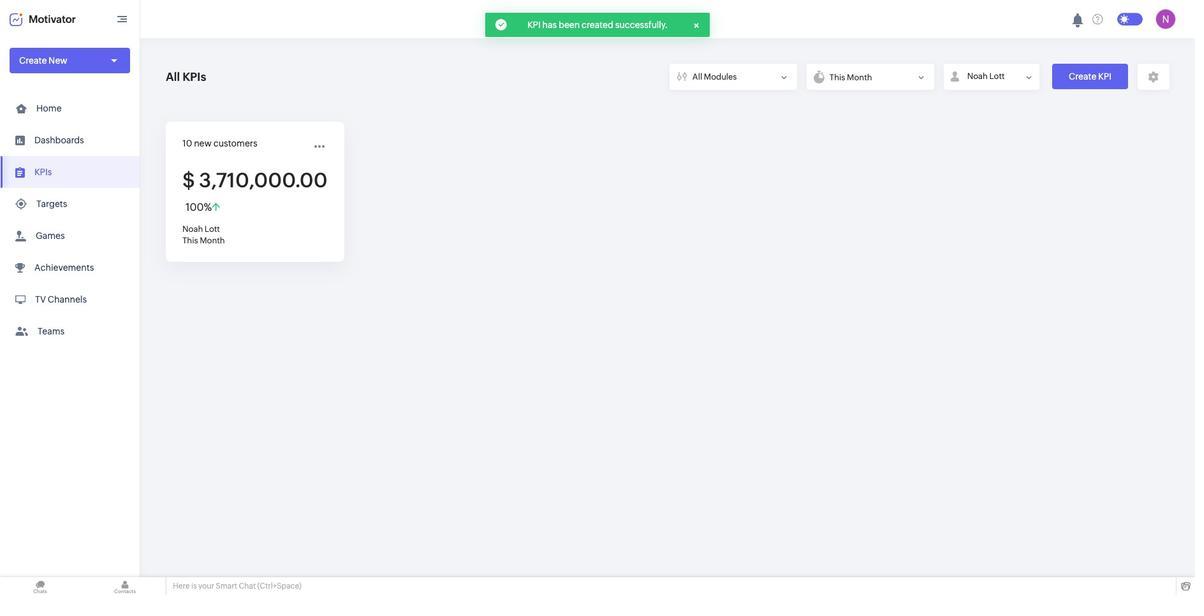 Task type: locate. For each thing, give the bounding box(es) containing it.
kpi has been created successfully.
[[528, 20, 668, 30]]

all modules
[[693, 72, 737, 82]]

1 vertical spatial kpi
[[1099, 71, 1112, 82]]

0 horizontal spatial month
[[200, 236, 225, 246]]

noah inside the 'noah lott this month'
[[182, 225, 203, 234]]

noah for noah lott this month
[[182, 225, 203, 234]]

(ctrl+space)
[[257, 583, 302, 591]]

all kpis
[[166, 70, 206, 84]]

1 vertical spatial kpis
[[34, 167, 52, 177]]

achievements
[[34, 263, 94, 273]]

0 horizontal spatial this
[[182, 236, 198, 246]]

10 new customers
[[182, 138, 258, 149]]

create for create kpi
[[1069, 71, 1097, 82]]

smart
[[216, 583, 237, 591]]

this inside the 'noah lott this month'
[[182, 236, 198, 246]]

kpis
[[183, 70, 206, 84], [34, 167, 52, 177]]

kpi left the has
[[528, 20, 541, 30]]

new
[[194, 138, 212, 149]]

noah
[[968, 72, 988, 81], [182, 225, 203, 234]]

chat
[[239, 583, 256, 591]]

1 vertical spatial this
[[182, 236, 198, 246]]

1 horizontal spatial lott
[[990, 72, 1005, 81]]

noah lott this month
[[182, 225, 225, 246]]

$ 3,710,000.00
[[182, 169, 328, 192]]

100%
[[186, 202, 212, 214]]

help image
[[1093, 14, 1104, 25]]

create inside button
[[1069, 71, 1097, 82]]

10
[[182, 138, 192, 149]]

list
[[0, 93, 140, 348]]

new
[[49, 56, 67, 66]]

create new
[[19, 56, 67, 66]]

kpi
[[528, 20, 541, 30], [1099, 71, 1112, 82]]

month
[[847, 72, 873, 82], [200, 236, 225, 246]]

1 vertical spatial month
[[200, 236, 225, 246]]

created
[[582, 20, 614, 30]]

lott inside the 'noah lott this month'
[[205, 225, 220, 234]]

1 horizontal spatial kpi
[[1099, 71, 1112, 82]]

create kpi
[[1069, 71, 1112, 82]]

is
[[191, 583, 197, 591]]

your
[[198, 583, 214, 591]]

tv
[[35, 295, 46, 305]]

0 vertical spatial noah
[[968, 72, 988, 81]]

games
[[36, 231, 65, 241]]

all
[[166, 70, 180, 84], [693, 72, 703, 82]]

chats image
[[0, 578, 80, 596]]

0 vertical spatial kpi
[[528, 20, 541, 30]]

1 vertical spatial create
[[1069, 71, 1097, 82]]

0 vertical spatial kpis
[[183, 70, 206, 84]]

0 horizontal spatial noah
[[182, 225, 203, 234]]

all for all modules
[[693, 72, 703, 82]]

tv channels
[[35, 295, 87, 305]]

list containing home
[[0, 93, 140, 348]]

lott for noah lott
[[990, 72, 1005, 81]]

1 horizontal spatial noah
[[968, 72, 988, 81]]

this
[[830, 72, 846, 82], [182, 236, 198, 246]]

teams
[[38, 327, 65, 337]]

0 vertical spatial lott
[[990, 72, 1005, 81]]

this month
[[830, 72, 873, 82]]

create
[[19, 56, 47, 66], [1069, 71, 1097, 82]]

modules
[[704, 72, 737, 82]]

$
[[182, 169, 195, 192]]

lott
[[990, 72, 1005, 81], [205, 225, 220, 234]]

1 vertical spatial lott
[[205, 225, 220, 234]]

0 horizontal spatial create
[[19, 56, 47, 66]]

1 horizontal spatial all
[[693, 72, 703, 82]]

0 vertical spatial month
[[847, 72, 873, 82]]

1 horizontal spatial month
[[847, 72, 873, 82]]

0 vertical spatial this
[[830, 72, 846, 82]]

successfully.
[[615, 20, 668, 30]]

0 horizontal spatial all
[[166, 70, 180, 84]]

dashboards
[[34, 135, 84, 145]]

create left new
[[19, 56, 47, 66]]

kpi down help icon
[[1099, 71, 1112, 82]]

0 vertical spatial create
[[19, 56, 47, 66]]

1 horizontal spatial this
[[830, 72, 846, 82]]

all inside field
[[693, 72, 703, 82]]

1 horizontal spatial kpis
[[183, 70, 206, 84]]

1 horizontal spatial create
[[1069, 71, 1097, 82]]

1 vertical spatial noah
[[182, 225, 203, 234]]

motivator
[[29, 13, 76, 25]]

3,710,000.00
[[199, 169, 328, 192]]

0 horizontal spatial lott
[[205, 225, 220, 234]]

here is your smart chat (ctrl+space)
[[173, 583, 302, 591]]

create down help icon
[[1069, 71, 1097, 82]]

channels
[[48, 295, 87, 305]]



Task type: vqa. For each thing, say whether or not it's contained in the screenshot.
Lott associated with Noah Lott
yes



Task type: describe. For each thing, give the bounding box(es) containing it.
been
[[559, 20, 580, 30]]

here
[[173, 583, 190, 591]]

targets
[[36, 199, 67, 209]]

noah lott
[[968, 72, 1005, 81]]

create for create new
[[19, 56, 47, 66]]

0 horizontal spatial kpis
[[34, 167, 52, 177]]

lott for noah lott this month
[[205, 225, 220, 234]]

noah for noah lott
[[968, 72, 988, 81]]

kpi inside button
[[1099, 71, 1112, 82]]

this inside field
[[830, 72, 846, 82]]

0 horizontal spatial kpi
[[528, 20, 541, 30]]

contacts image
[[85, 578, 165, 596]]

customers
[[213, 138, 258, 149]]

month inside field
[[847, 72, 873, 82]]

has
[[543, 20, 557, 30]]

user image
[[1156, 9, 1177, 29]]

This Month field
[[807, 64, 935, 90]]

create kpi button
[[1053, 64, 1129, 89]]

all for all kpis
[[166, 70, 180, 84]]

home
[[36, 103, 62, 114]]

All Modules field
[[670, 64, 798, 90]]

month inside the 'noah lott this month'
[[200, 236, 225, 246]]



